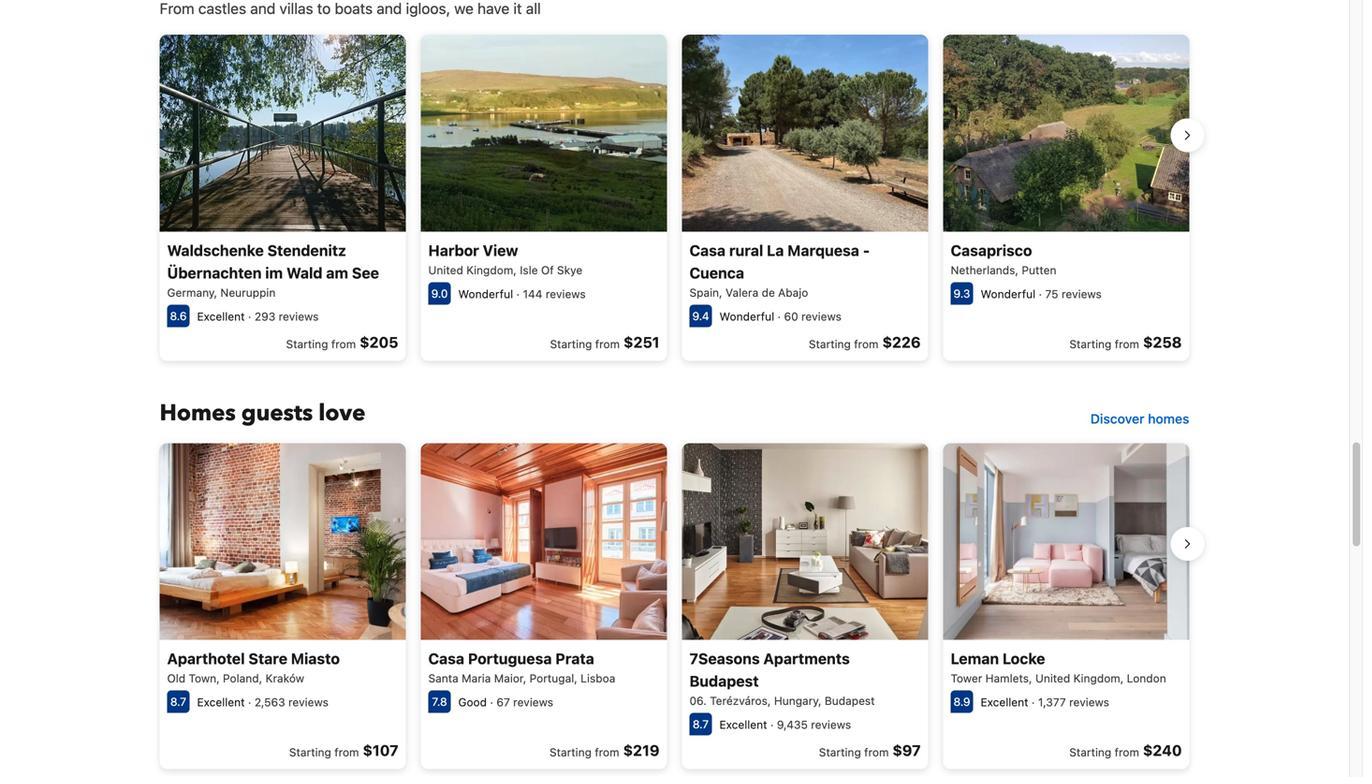 Task type: vqa. For each thing, say whether or not it's contained in the screenshot.


Task type: locate. For each thing, give the bounding box(es) containing it.
0 vertical spatial 8.7
[[170, 696, 187, 709]]

from inside starting from $258
[[1115, 337, 1140, 351]]

reviews for rural
[[802, 310, 842, 323]]

from left $258
[[1115, 337, 1140, 351]]

from left $205
[[331, 337, 356, 351]]

293
[[255, 310, 276, 323]]

starting down the excellent · 293 reviews
[[286, 337, 328, 351]]

reviews right 1,377
[[1070, 696, 1110, 709]]

1 vertical spatial region
[[145, 436, 1205, 777]]

7seasons apartments budapest 06. terézváros, hungary, budapest
[[690, 650, 875, 708]]

good
[[459, 696, 487, 709]]

· left 60
[[778, 310, 781, 323]]

united down harbor
[[429, 263, 463, 277]]

starting from $205
[[286, 333, 399, 351]]

kingdom,
[[467, 263, 517, 277], [1074, 672, 1124, 685]]

budapest down 7seasons
[[690, 673, 759, 691]]

· left 293
[[248, 310, 251, 323]]

0 horizontal spatial casa
[[429, 650, 465, 668]]

8.7 element down 06.
[[690, 713, 712, 736]]

wonderful
[[459, 287, 513, 300], [981, 287, 1036, 300], [720, 310, 775, 323]]

· left 1,377
[[1032, 696, 1035, 709]]

from inside starting from $251
[[596, 337, 620, 351]]

1 vertical spatial united
[[1036, 672, 1071, 685]]

starting for $226
[[809, 337, 851, 351]]

· left 9,435
[[771, 719, 774, 732]]

budapest right hungary,
[[825, 695, 875, 708]]

· left 75
[[1039, 287, 1043, 300]]

from
[[331, 337, 356, 351], [596, 337, 620, 351], [854, 337, 879, 351], [1115, 337, 1140, 351], [335, 746, 359, 759], [595, 746, 620, 759], [865, 746, 889, 759], [1115, 746, 1140, 759]]

reviews for apartments
[[811, 719, 852, 732]]

from for $97
[[865, 746, 889, 759]]

7.8
[[432, 696, 447, 709]]

stendenitz
[[268, 241, 346, 259]]

excellent element for im
[[197, 310, 245, 323]]

starting inside starting from $226
[[809, 337, 851, 351]]

0 horizontal spatial united
[[429, 263, 463, 277]]

9.4 element
[[690, 305, 712, 327]]

united
[[429, 263, 463, 277], [1036, 672, 1071, 685]]

excellent element down neuruppin
[[197, 310, 245, 323]]

excellent down the terézváros,
[[720, 719, 768, 732]]

· for rural
[[778, 310, 781, 323]]

$205
[[360, 333, 399, 351]]

2 region from the top
[[145, 436, 1205, 777]]

prata
[[556, 650, 595, 668]]

2 horizontal spatial wonderful element
[[981, 287, 1036, 300]]

kingdom, down view
[[467, 263, 517, 277]]

60
[[784, 310, 799, 323]]

reviews down kraków
[[289, 696, 329, 709]]

starting for $107
[[289, 746, 331, 759]]

excellent for 06.
[[720, 719, 768, 732]]

$251
[[624, 333, 660, 351]]

144
[[523, 287, 543, 300]]

8.7 down old on the bottom left of page
[[170, 696, 187, 709]]

skye
[[557, 263, 583, 277]]

wonderful · 75 reviews
[[981, 287, 1102, 300]]

reviews down the skye
[[546, 287, 586, 300]]

casaprisco netherlands, putten
[[951, 241, 1057, 277]]

0 vertical spatial casa
[[690, 241, 726, 259]]

starting
[[286, 337, 328, 351], [550, 337, 592, 351], [809, 337, 851, 351], [1070, 337, 1112, 351], [289, 746, 331, 759], [550, 746, 592, 759], [819, 746, 862, 759], [1070, 746, 1112, 759]]

casa up cuenca
[[690, 241, 726, 259]]

from for $107
[[335, 746, 359, 759]]

starting inside starting from $205
[[286, 337, 328, 351]]

reviews right 75
[[1062, 287, 1102, 300]]

from left $107
[[335, 746, 359, 759]]

0 horizontal spatial wonderful
[[459, 287, 513, 300]]

from inside starting from $97
[[865, 746, 889, 759]]

starting inside starting from $240
[[1070, 746, 1112, 759]]

london
[[1127, 672, 1167, 685]]

reviews right 9,435
[[811, 719, 852, 732]]

1 horizontal spatial budapest
[[825, 695, 875, 708]]

1 vertical spatial kingdom,
[[1074, 672, 1124, 685]]

starting for $97
[[819, 746, 862, 759]]

· left 67
[[490, 696, 494, 709]]

· for stare
[[248, 696, 251, 709]]

7.8 element
[[429, 691, 451, 713]]

casa up santa
[[429, 650, 465, 668]]

wonderful for la
[[720, 310, 775, 323]]

wald
[[287, 264, 323, 282]]

$226
[[883, 333, 921, 351]]

1 horizontal spatial 8.7
[[693, 718, 709, 731]]

hamlets,
[[986, 672, 1033, 685]]

1 vertical spatial budapest
[[825, 695, 875, 708]]

excellent · 2,563 reviews
[[197, 696, 329, 709]]

budapest
[[690, 673, 759, 691], [825, 695, 875, 708]]

8.7
[[170, 696, 187, 709], [693, 718, 709, 731]]

from left $226
[[854, 337, 879, 351]]

0 vertical spatial united
[[429, 263, 463, 277]]

neuruppin
[[221, 286, 276, 299]]

casa for casa rural la marquesa - cuenca
[[690, 241, 726, 259]]

wonderful element
[[459, 287, 513, 300], [981, 287, 1036, 300], [720, 310, 775, 323]]

from inside starting from $107
[[335, 746, 359, 759]]

· left 2,563
[[248, 696, 251, 709]]

casaprisco
[[951, 241, 1033, 259]]

excellent down town,
[[197, 696, 245, 709]]

wonderful for united
[[459, 287, 513, 300]]

-
[[863, 241, 870, 259]]

region
[[145, 27, 1205, 368], [145, 436, 1205, 777]]

rural
[[730, 241, 764, 259]]

love
[[319, 398, 366, 429]]

1 horizontal spatial wonderful
[[720, 310, 775, 323]]

starting inside starting from $97
[[819, 746, 862, 759]]

la
[[767, 241, 784, 259]]

view
[[483, 241, 519, 259]]

0 vertical spatial region
[[145, 27, 1205, 368]]

excellent element
[[197, 310, 245, 323], [197, 696, 245, 709], [981, 696, 1029, 709], [720, 719, 768, 732]]

8.7 down 06.
[[693, 718, 709, 731]]

0 vertical spatial kingdom,
[[467, 263, 517, 277]]

from inside starting from $205
[[331, 337, 356, 351]]

2,563
[[255, 696, 285, 709]]

1 horizontal spatial casa
[[690, 241, 726, 259]]

discover homes link
[[1084, 402, 1198, 436]]

kingdom, inside harbor view united kingdom, isle of skye
[[467, 263, 517, 277]]

wonderful element down harbor view united kingdom, isle of skye
[[459, 287, 513, 300]]

wonderful down netherlands,
[[981, 287, 1036, 300]]

from inside starting from $240
[[1115, 746, 1140, 759]]

excellent · 1,377 reviews
[[981, 696, 1110, 709]]

starting from $97
[[819, 742, 921, 760]]

0 horizontal spatial wonderful element
[[459, 287, 513, 300]]

wonderful down valera
[[720, 310, 775, 323]]

starting down excellent · 1,377 reviews
[[1070, 746, 1112, 759]]

from left $240
[[1115, 746, 1140, 759]]

harbor view united kingdom, isle of skye
[[429, 241, 583, 277]]

united up 1,377
[[1036, 672, 1071, 685]]

8.6 element
[[167, 305, 190, 327]]

wonderful element down netherlands,
[[981, 287, 1036, 300]]

excellent element down the terézváros,
[[720, 719, 768, 732]]

excellent element down town,
[[197, 696, 245, 709]]

locke
[[1003, 650, 1046, 668]]

reviews right 67
[[513, 696, 554, 709]]

06.
[[690, 695, 707, 708]]

8.7 element down old on the bottom left of page
[[167, 691, 190, 713]]

casa for casa portuguesa prata
[[429, 650, 465, 668]]

excellent down hamlets,
[[981, 696, 1029, 709]]

poland,
[[223, 672, 262, 685]]

9.4
[[693, 309, 710, 323]]

0 horizontal spatial 8.7
[[170, 696, 187, 709]]

starting inside starting from $258
[[1070, 337, 1112, 351]]

from for $205
[[331, 337, 356, 351]]

casa inside "casa rural la marquesa - cuenca spain, valera de abajo"
[[690, 241, 726, 259]]

9,435
[[777, 719, 808, 732]]

0 vertical spatial budapest
[[690, 673, 759, 691]]

·
[[517, 287, 520, 300], [1039, 287, 1043, 300], [248, 310, 251, 323], [778, 310, 781, 323], [248, 696, 251, 709], [490, 696, 494, 709], [1032, 696, 1035, 709], [771, 719, 774, 732]]

1 horizontal spatial united
[[1036, 672, 1071, 685]]

starting down wonderful · 60 reviews
[[809, 337, 851, 351]]

1 region from the top
[[145, 27, 1205, 368]]

casa
[[690, 241, 726, 259], [429, 650, 465, 668]]

0 horizontal spatial kingdom,
[[467, 263, 517, 277]]

portuguesa
[[468, 650, 552, 668]]

starting from $240
[[1070, 742, 1183, 760]]

excellent · 9,435 reviews
[[720, 719, 852, 732]]

from for $258
[[1115, 337, 1140, 351]]

0 horizontal spatial 8.7 element
[[167, 691, 190, 713]]

8.7 element for aparthotel stare miasto
[[167, 691, 190, 713]]

excellent
[[197, 310, 245, 323], [197, 696, 245, 709], [981, 696, 1029, 709], [720, 719, 768, 732]]

1 horizontal spatial kingdom,
[[1074, 672, 1124, 685]]

starting down wonderful · 75 reviews on the top
[[1070, 337, 1112, 351]]

starting down excellent · 2,563 reviews
[[289, 746, 331, 759]]

starting inside starting from $107
[[289, 746, 331, 759]]

from left $97 at the bottom right
[[865, 746, 889, 759]]

united inside harbor view united kingdom, isle of skye
[[429, 263, 463, 277]]

starting inside starting from $219
[[550, 746, 592, 759]]

1 horizontal spatial 8.7 element
[[690, 713, 712, 736]]

from left $251
[[596, 337, 620, 351]]

reviews right 60
[[802, 310, 842, 323]]

excellent element down hamlets,
[[981, 696, 1029, 709]]

excellent down neuruppin
[[197, 310, 245, 323]]

0 horizontal spatial budapest
[[690, 673, 759, 691]]

from inside starting from $226
[[854, 337, 879, 351]]

starting from $251
[[550, 333, 660, 351]]

germany,
[[167, 286, 217, 299]]

starting down excellent · 9,435 reviews
[[819, 746, 862, 759]]

starting for $258
[[1070, 337, 1112, 351]]

$240
[[1144, 742, 1183, 760]]

starting down wonderful · 144 reviews
[[550, 337, 592, 351]]

$107
[[363, 742, 399, 760]]

starting for $205
[[286, 337, 328, 351]]

· left 144
[[517, 287, 520, 300]]

1 vertical spatial casa
[[429, 650, 465, 668]]

wonderful for putten
[[981, 287, 1036, 300]]

casa inside 'casa portuguesa prata santa maria maior, portugal, lisboa'
[[429, 650, 465, 668]]

wonderful element down valera
[[720, 310, 775, 323]]

2 horizontal spatial wonderful
[[981, 287, 1036, 300]]

wonderful down harbor view united kingdom, isle of skye
[[459, 287, 513, 300]]

1 vertical spatial 8.7
[[693, 718, 709, 731]]

starting inside starting from $251
[[550, 337, 592, 351]]

8.7 element
[[167, 691, 190, 713], [690, 713, 712, 736]]

starting left $219
[[550, 746, 592, 759]]

casa rural la marquesa - cuenca spain, valera de abajo
[[690, 241, 870, 299]]

homes
[[160, 398, 236, 429]]

reviews right 293
[[279, 310, 319, 323]]

maior,
[[494, 672, 527, 685]]

1 horizontal spatial wonderful element
[[720, 310, 775, 323]]

wonderful element for la
[[720, 310, 775, 323]]

from inside starting from $219
[[595, 746, 620, 759]]

kingdom, left london
[[1074, 672, 1124, 685]]

reviews
[[546, 287, 586, 300], [1062, 287, 1102, 300], [279, 310, 319, 323], [802, 310, 842, 323], [289, 696, 329, 709], [513, 696, 554, 709], [1070, 696, 1110, 709], [811, 719, 852, 732]]

from left $219
[[595, 746, 620, 759]]



Task type: describe. For each thing, give the bounding box(es) containing it.
8.7 for 7seasons apartments budapest
[[693, 718, 709, 731]]

excellent for hamlets,
[[981, 696, 1029, 709]]

$219
[[623, 742, 660, 760]]

excellent element for old
[[197, 696, 245, 709]]

· for apartments
[[771, 719, 774, 732]]

town,
[[189, 672, 220, 685]]

good element
[[459, 696, 487, 709]]

waldschenke stendenitz übernachten im wald am see germany, neuruppin
[[167, 241, 379, 299]]

8.9
[[954, 696, 971, 709]]

casa portuguesa prata santa maria maior, portugal, lisboa
[[429, 650, 616, 685]]

hungary,
[[774, 695, 822, 708]]

leman locke tower hamlets, united kingdom, london
[[951, 650, 1167, 685]]

terézváros,
[[710, 695, 771, 708]]

reviews for stare
[[289, 696, 329, 709]]

75
[[1046, 287, 1059, 300]]

aparthotel stare miasto old town, poland, kraków
[[167, 650, 340, 685]]

region containing aparthotel stare miasto
[[145, 436, 1205, 777]]

de
[[762, 286, 775, 299]]

tower
[[951, 672, 983, 685]]

· for stendenitz
[[248, 310, 251, 323]]

9.3 element
[[951, 282, 974, 305]]

8.7 element for 7seasons apartments budapest
[[690, 713, 712, 736]]

wonderful element for putten
[[981, 287, 1036, 300]]

67
[[497, 696, 510, 709]]

reviews for netherlands,
[[1062, 287, 1102, 300]]

excellent for im
[[197, 310, 245, 323]]

starting for $240
[[1070, 746, 1112, 759]]

7seasons
[[690, 650, 760, 668]]

discover
[[1091, 411, 1145, 426]]

9.3
[[954, 287, 971, 300]]

starting from $258
[[1070, 333, 1183, 351]]

· for portuguesa
[[490, 696, 494, 709]]

apartments
[[764, 650, 850, 668]]

from for $240
[[1115, 746, 1140, 759]]

kraków
[[266, 672, 304, 685]]

from for $251
[[596, 337, 620, 351]]

1,377
[[1039, 696, 1067, 709]]

guests
[[241, 398, 313, 429]]

starting for $219
[[550, 746, 592, 759]]

reviews for locke
[[1070, 696, 1110, 709]]

excellent for old
[[197, 696, 245, 709]]

wonderful · 60 reviews
[[720, 310, 842, 323]]

united inside leman locke tower hamlets, united kingdom, london
[[1036, 672, 1071, 685]]

9.0 element
[[429, 282, 451, 305]]

netherlands,
[[951, 263, 1019, 277]]

übernachten
[[167, 264, 262, 282]]

starting for $251
[[550, 337, 592, 351]]

abajo
[[779, 286, 809, 299]]

discover homes
[[1091, 411, 1190, 426]]

valera
[[726, 286, 759, 299]]

8.9 element
[[951, 691, 974, 713]]

portugal,
[[530, 672, 578, 685]]

lisboa
[[581, 672, 616, 685]]

excellent element for hamlets,
[[981, 696, 1029, 709]]

region containing waldschenke stendenitz übernachten im wald am see
[[145, 27, 1205, 368]]

leman
[[951, 650, 1000, 668]]

santa
[[429, 672, 459, 685]]

reviews for stendenitz
[[279, 310, 319, 323]]

from for $219
[[595, 746, 620, 759]]

excellent · 293 reviews
[[197, 310, 319, 323]]

im
[[265, 264, 283, 282]]

cuenca
[[690, 264, 745, 282]]

good · 67 reviews
[[459, 696, 554, 709]]

see
[[352, 264, 379, 282]]

from for $226
[[854, 337, 879, 351]]

putten
[[1022, 263, 1057, 277]]

· for netherlands,
[[1039, 287, 1043, 300]]

am
[[326, 264, 348, 282]]

wonderful · 144 reviews
[[459, 287, 586, 300]]

8.6
[[170, 309, 187, 323]]

kingdom, inside leman locke tower hamlets, united kingdom, london
[[1074, 672, 1124, 685]]

aparthotel
[[167, 650, 245, 668]]

$97
[[893, 742, 921, 760]]

harbor
[[429, 241, 479, 259]]

of
[[541, 263, 554, 277]]

starting from $226
[[809, 333, 921, 351]]

homes
[[1149, 411, 1190, 426]]

excellent element for 06.
[[720, 719, 768, 732]]

stare
[[249, 650, 288, 668]]

old
[[167, 672, 186, 685]]

wonderful element for united
[[459, 287, 513, 300]]

· for locke
[[1032, 696, 1035, 709]]

maria
[[462, 672, 491, 685]]

9.0
[[431, 287, 448, 300]]

spain,
[[690, 286, 723, 299]]

waldschenke
[[167, 241, 264, 259]]

starting from $219
[[550, 742, 660, 760]]

starting from $107
[[289, 742, 399, 760]]

marquesa
[[788, 241, 860, 259]]

reviews for portuguesa
[[513, 696, 554, 709]]

isle
[[520, 263, 538, 277]]

miasto
[[291, 650, 340, 668]]

· for view
[[517, 287, 520, 300]]

8.7 for aparthotel stare miasto
[[170, 696, 187, 709]]

$258
[[1144, 333, 1183, 351]]

reviews for view
[[546, 287, 586, 300]]

homes guests love
[[160, 398, 366, 429]]



